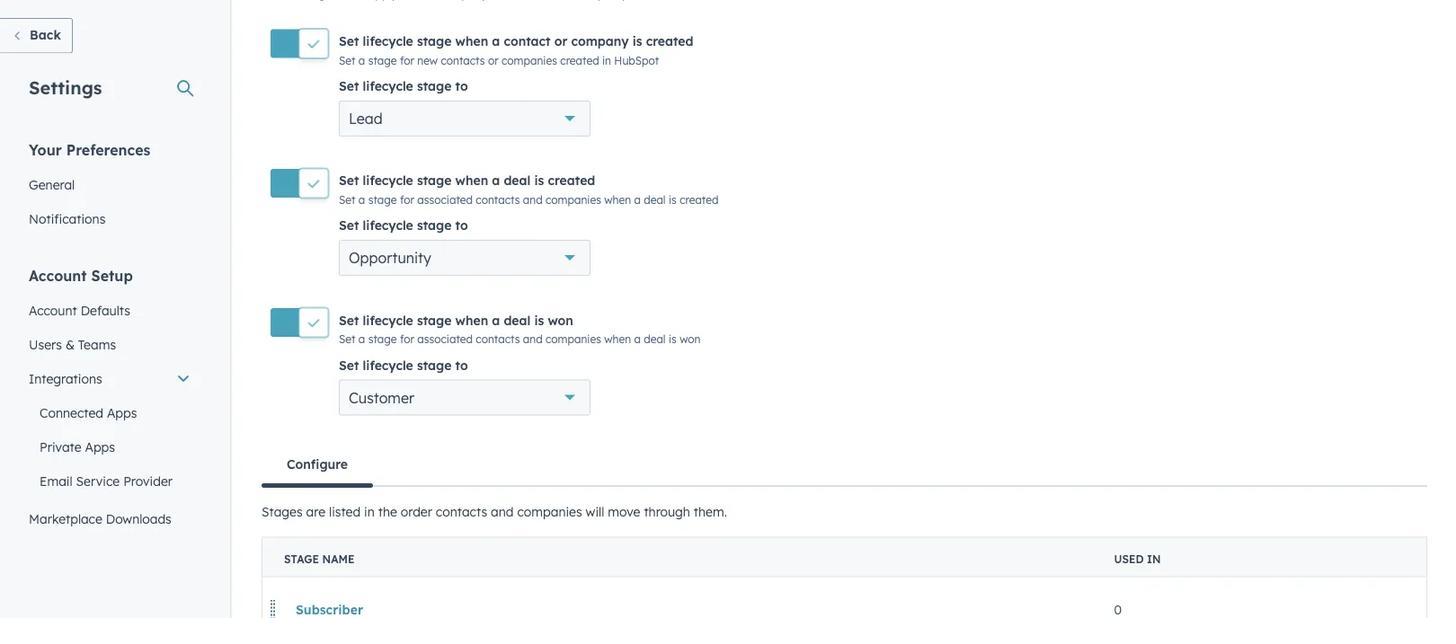 Task type: describe. For each thing, give the bounding box(es) containing it.
and inside tab panel
[[491, 504, 514, 520]]

settings
[[29, 76, 102, 98]]

subscriber
[[296, 602, 363, 618]]

set lifecycle stage when a deal is created set a stage for associated contacts and companies when a deal is created
[[339, 173, 719, 207]]

0
[[1115, 602, 1123, 618]]

contacts inside set lifecycle stage when a contact or company is created set a stage for new contacts or companies created in hubspot
[[441, 53, 485, 67]]

connected apps link
[[18, 396, 201, 430]]

stage up new
[[417, 33, 452, 49]]

in inside set lifecycle stage when a contact or company is created set a stage for new contacts or companies created in hubspot
[[603, 53, 612, 67]]

account setup
[[29, 267, 133, 285]]

4 lifecycle from the top
[[363, 218, 414, 234]]

tab panel containing stages are listed in the order contacts and companies will move through them.
[[262, 486, 1428, 619]]

lifecycle inside set lifecycle stage when a deal is won set a stage for associated contacts and companies when a deal is won
[[363, 313, 414, 328]]

associated for opportunity
[[418, 193, 473, 207]]

users
[[29, 337, 62, 353]]

is inside set lifecycle stage when a contact or company is created set a stage for new contacts or companies created in hubspot
[[633, 33, 643, 49]]

stages are listed in the order contacts and companies will move through them.
[[262, 504, 728, 520]]

stage left new
[[368, 53, 397, 67]]

1 set from the top
[[339, 33, 359, 49]]

stages
[[262, 504, 303, 520]]

are
[[306, 504, 326, 520]]

email service provider
[[40, 474, 173, 489]]

when for lead
[[456, 33, 489, 49]]

configure
[[287, 456, 348, 472]]

account for account setup
[[29, 267, 87, 285]]

apps for connected apps
[[107, 405, 137, 421]]

listed
[[329, 504, 361, 520]]

for for customer
[[400, 333, 415, 346]]

lead button
[[339, 101, 591, 137]]

users & teams link
[[18, 328, 201, 362]]

stage down new
[[417, 78, 452, 94]]

setup
[[91, 267, 133, 285]]

integrations button
[[18, 362, 201, 396]]

9 set from the top
[[339, 357, 359, 373]]

contacts inside tab panel
[[436, 504, 488, 520]]

provider
[[123, 474, 173, 489]]

for inside set lifecycle stage when a contact or company is created set a stage for new contacts or companies created in hubspot
[[400, 53, 415, 67]]

4 set from the top
[[339, 173, 359, 189]]

integrations
[[29, 371, 102, 387]]

marketplace downloads
[[29, 511, 172, 527]]

apps for private apps
[[85, 439, 115, 455]]

set lifecycle stage when a contact or company is created set a stage for new contacts or companies created in hubspot
[[339, 33, 694, 67]]

set lifecycle stage to for lead
[[339, 78, 468, 94]]

companies inside set lifecycle stage when a deal is created set a stage for associated contacts and companies when a deal is created
[[546, 193, 602, 207]]

for for opportunity
[[400, 193, 415, 207]]

1 vertical spatial won
[[680, 333, 701, 346]]

hubspot
[[615, 53, 660, 67]]

stage down the lead popup button at the left
[[417, 173, 452, 189]]

lead
[[349, 110, 383, 128]]

1 vertical spatial in
[[364, 504, 375, 520]]

and for customer
[[523, 333, 543, 346]]

&
[[66, 337, 75, 353]]

account defaults
[[29, 303, 130, 318]]

notifications link
[[18, 202, 201, 236]]

service
[[76, 474, 120, 489]]

associated for customer
[[418, 333, 473, 346]]

set lifecycle stage when a deal is won set a stage for associated contacts and companies when a deal is won
[[339, 313, 701, 346]]

your
[[29, 141, 62, 159]]

back link
[[0, 18, 73, 54]]

connected apps
[[40, 405, 137, 421]]

account for account defaults
[[29, 303, 77, 318]]

customer
[[349, 389, 415, 407]]

contacts inside set lifecycle stage when a deal is created set a stage for associated contacts and companies when a deal is created
[[476, 193, 520, 207]]

opportunity
[[349, 249, 432, 267]]

your preferences element
[[18, 140, 201, 236]]



Task type: locate. For each thing, give the bounding box(es) containing it.
2 associated from the top
[[418, 333, 473, 346]]

set lifecycle stage to for opportunity
[[339, 218, 468, 234]]

apps
[[107, 405, 137, 421], [85, 439, 115, 455]]

companies inside set lifecycle stage when a deal is won set a stage for associated contacts and companies when a deal is won
[[546, 333, 602, 346]]

and up opportunity popup button
[[523, 193, 543, 207]]

to up the lead popup button at the left
[[456, 78, 468, 94]]

3 set from the top
[[339, 78, 359, 94]]

for up customer on the bottom left of the page
[[400, 333, 415, 346]]

1 to from the top
[[456, 78, 468, 94]]

and inside set lifecycle stage when a deal is created set a stage for associated contacts and companies when a deal is created
[[523, 193, 543, 207]]

in down company
[[603, 53, 612, 67]]

0 vertical spatial and
[[523, 193, 543, 207]]

1 vertical spatial or
[[488, 53, 499, 67]]

and for opportunity
[[523, 193, 543, 207]]

set lifecycle stage to for customer
[[339, 357, 468, 373]]

to up customer popup button
[[456, 357, 468, 373]]

apps inside private apps link
[[85, 439, 115, 455]]

company
[[571, 33, 629, 49]]

notifications
[[29, 211, 106, 227]]

teams
[[78, 337, 116, 353]]

or right contact
[[555, 33, 568, 49]]

is
[[633, 33, 643, 49], [535, 173, 544, 189], [669, 193, 677, 207], [535, 313, 544, 328], [669, 333, 677, 346]]

stage
[[284, 553, 319, 566]]

7 set from the top
[[339, 313, 359, 328]]

associated inside set lifecycle stage when a deal is created set a stage for associated contacts and companies when a deal is created
[[418, 193, 473, 207]]

stage
[[417, 33, 452, 49], [368, 53, 397, 67], [417, 78, 452, 94], [417, 173, 452, 189], [368, 193, 397, 207], [417, 218, 452, 234], [417, 313, 452, 328], [368, 333, 397, 346], [417, 357, 452, 373]]

set lifecycle stage to down new
[[339, 78, 468, 94]]

stage up customer on the bottom left of the page
[[368, 333, 397, 346]]

contacts
[[441, 53, 485, 67], [476, 193, 520, 207], [476, 333, 520, 346], [436, 504, 488, 520]]

2 set lifecycle stage to from the top
[[339, 218, 468, 234]]

for inside set lifecycle stage when a deal is created set a stage for associated contacts and companies when a deal is created
[[400, 193, 415, 207]]

3 to from the top
[[456, 357, 468, 373]]

account up users
[[29, 303, 77, 318]]

for inside set lifecycle stage when a deal is won set a stage for associated contacts and companies when a deal is won
[[400, 333, 415, 346]]

to
[[456, 78, 468, 94], [456, 218, 468, 234], [456, 357, 468, 373]]

set lifecycle stage to
[[339, 78, 468, 94], [339, 218, 468, 234], [339, 357, 468, 373]]

2 vertical spatial for
[[400, 333, 415, 346]]

2 vertical spatial and
[[491, 504, 514, 520]]

associated
[[418, 193, 473, 207], [418, 333, 473, 346]]

stage up opportunity popup button
[[417, 218, 452, 234]]

stage up opportunity
[[368, 193, 397, 207]]

general link
[[18, 168, 201, 202]]

marketplace
[[29, 511, 102, 527]]

contacts up opportunity popup button
[[476, 193, 520, 207]]

them.
[[694, 504, 728, 520]]

configure link
[[262, 443, 373, 488]]

1 horizontal spatial won
[[680, 333, 701, 346]]

0 vertical spatial for
[[400, 53, 415, 67]]

account
[[29, 267, 87, 285], [29, 303, 77, 318]]

marketplace downloads link
[[18, 502, 201, 536]]

users & teams
[[29, 337, 116, 353]]

to for customer
[[456, 357, 468, 373]]

account defaults link
[[18, 294, 201, 328]]

set lifecycle stage to up opportunity
[[339, 218, 468, 234]]

the
[[378, 504, 397, 520]]

companies
[[502, 53, 558, 67], [546, 193, 602, 207], [546, 333, 602, 346], [518, 504, 583, 520]]

0 vertical spatial associated
[[418, 193, 473, 207]]

name
[[323, 553, 355, 566]]

2 vertical spatial to
[[456, 357, 468, 373]]

1 vertical spatial and
[[523, 333, 543, 346]]

to for opportunity
[[456, 218, 468, 234]]

1 vertical spatial for
[[400, 193, 415, 207]]

1 set lifecycle stage to from the top
[[339, 78, 468, 94]]

2 for from the top
[[400, 193, 415, 207]]

contacts right new
[[441, 53, 485, 67]]

and up customer popup button
[[523, 333, 543, 346]]

new
[[418, 53, 438, 67]]

to up opportunity popup button
[[456, 218, 468, 234]]

order
[[401, 504, 433, 520]]

for left new
[[400, 53, 415, 67]]

to for lead
[[456, 78, 468, 94]]

2 set from the top
[[339, 53, 356, 67]]

and right order
[[491, 504, 514, 520]]

email
[[40, 474, 72, 489]]

1 account from the top
[[29, 267, 87, 285]]

0 vertical spatial apps
[[107, 405, 137, 421]]

0 vertical spatial or
[[555, 33, 568, 49]]

5 set from the top
[[339, 193, 356, 207]]

in
[[603, 53, 612, 67], [364, 504, 375, 520], [1148, 553, 1162, 566]]

created
[[646, 33, 694, 49], [561, 53, 600, 67], [548, 173, 596, 189], [680, 193, 719, 207]]

contacts inside set lifecycle stage when a deal is won set a stage for associated contacts and companies when a deal is won
[[476, 333, 520, 346]]

6 set from the top
[[339, 218, 359, 234]]

private
[[40, 439, 81, 455]]

won
[[548, 313, 574, 328], [680, 333, 701, 346]]

0 horizontal spatial won
[[548, 313, 574, 328]]

2 account from the top
[[29, 303, 77, 318]]

used
[[1115, 553, 1144, 566]]

account setup element
[[18, 266, 201, 619]]

3 lifecycle from the top
[[363, 173, 414, 189]]

tab panel
[[262, 486, 1428, 619]]

downloads
[[106, 511, 172, 527]]

when
[[456, 33, 489, 49], [456, 173, 489, 189], [605, 193, 631, 207], [456, 313, 489, 328], [605, 333, 631, 346]]

1 vertical spatial apps
[[85, 439, 115, 455]]

and inside set lifecycle stage when a deal is won set a stage for associated contacts and companies when a deal is won
[[523, 333, 543, 346]]

set
[[339, 33, 359, 49], [339, 53, 356, 67], [339, 78, 359, 94], [339, 173, 359, 189], [339, 193, 356, 207], [339, 218, 359, 234], [339, 313, 359, 328], [339, 333, 356, 346], [339, 357, 359, 373]]

3 set lifecycle stage to from the top
[[339, 357, 468, 373]]

2 lifecycle from the top
[[363, 78, 414, 94]]

and
[[523, 193, 543, 207], [523, 333, 543, 346], [491, 504, 514, 520]]

for up opportunity
[[400, 193, 415, 207]]

for
[[400, 53, 415, 67], [400, 193, 415, 207], [400, 333, 415, 346]]

6 lifecycle from the top
[[363, 357, 414, 373]]

0 horizontal spatial in
[[364, 504, 375, 520]]

connected
[[40, 405, 103, 421]]

associated inside set lifecycle stage when a deal is won set a stage for associated contacts and companies when a deal is won
[[418, 333, 473, 346]]

1 vertical spatial set lifecycle stage to
[[339, 218, 468, 234]]

associated up customer popup button
[[418, 333, 473, 346]]

2 to from the top
[[456, 218, 468, 234]]

lifecycle inside set lifecycle stage when a contact or company is created set a stage for new contacts or companies created in hubspot
[[363, 33, 414, 49]]

stage down opportunity popup button
[[417, 313, 452, 328]]

0 vertical spatial to
[[456, 78, 468, 94]]

1 vertical spatial account
[[29, 303, 77, 318]]

account up account defaults
[[29, 267, 87, 285]]

apps up 'service'
[[85, 439, 115, 455]]

contacts up customer popup button
[[476, 333, 520, 346]]

customer button
[[339, 380, 591, 416]]

1 horizontal spatial or
[[555, 33, 568, 49]]

companies inside set lifecycle stage when a contact or company is created set a stage for new contacts or companies created in hubspot
[[502, 53, 558, 67]]

defaults
[[81, 303, 130, 318]]

or
[[555, 33, 568, 49], [488, 53, 499, 67]]

1 for from the top
[[400, 53, 415, 67]]

contact
[[504, 33, 551, 49]]

stage name
[[284, 553, 355, 566]]

0 horizontal spatial or
[[488, 53, 499, 67]]

will
[[586, 504, 605, 520]]

0 vertical spatial in
[[603, 53, 612, 67]]

email service provider link
[[18, 465, 201, 499]]

when inside set lifecycle stage when a contact or company is created set a stage for new contacts or companies created in hubspot
[[456, 33, 489, 49]]

your preferences
[[29, 141, 151, 159]]

0 vertical spatial won
[[548, 313, 574, 328]]

0 vertical spatial account
[[29, 267, 87, 285]]

when for customer
[[456, 313, 489, 328]]

companies inside tab panel
[[518, 504, 583, 520]]

lifecycle
[[363, 33, 414, 49], [363, 78, 414, 94], [363, 173, 414, 189], [363, 218, 414, 234], [363, 313, 414, 328], [363, 357, 414, 373]]

general
[[29, 177, 75, 192]]

private apps link
[[18, 430, 201, 465]]

set lifecycle stage to up customer on the bottom left of the page
[[339, 357, 468, 373]]

2 vertical spatial set lifecycle stage to
[[339, 357, 468, 373]]

subscriber button
[[284, 592, 375, 619]]

through
[[644, 504, 691, 520]]

when for opportunity
[[456, 173, 489, 189]]

apps down integrations 'button'
[[107, 405, 137, 421]]

a
[[492, 33, 500, 49], [359, 53, 365, 67], [492, 173, 500, 189], [359, 193, 365, 207], [634, 193, 641, 207], [492, 313, 500, 328], [359, 333, 365, 346], [634, 333, 641, 346]]

1 lifecycle from the top
[[363, 33, 414, 49]]

2 horizontal spatial in
[[1148, 553, 1162, 566]]

stage up customer popup button
[[417, 357, 452, 373]]

back
[[30, 27, 61, 43]]

3 for from the top
[[400, 333, 415, 346]]

deal
[[504, 173, 531, 189], [644, 193, 666, 207], [504, 313, 531, 328], [644, 333, 666, 346]]

1 vertical spatial to
[[456, 218, 468, 234]]

private apps
[[40, 439, 115, 455]]

1 horizontal spatial in
[[603, 53, 612, 67]]

1 associated from the top
[[418, 193, 473, 207]]

opportunity button
[[339, 240, 591, 276]]

contacts right order
[[436, 504, 488, 520]]

in left the
[[364, 504, 375, 520]]

lifecycle inside set lifecycle stage when a deal is created set a stage for associated contacts and companies when a deal is created
[[363, 173, 414, 189]]

5 lifecycle from the top
[[363, 313, 414, 328]]

move
[[608, 504, 641, 520]]

or up the lead popup button at the left
[[488, 53, 499, 67]]

apps inside connected apps link
[[107, 405, 137, 421]]

8 set from the top
[[339, 333, 356, 346]]

0 vertical spatial set lifecycle stage to
[[339, 78, 468, 94]]

used in
[[1115, 553, 1162, 566]]

2 vertical spatial in
[[1148, 553, 1162, 566]]

in right used
[[1148, 553, 1162, 566]]

1 vertical spatial associated
[[418, 333, 473, 346]]

preferences
[[66, 141, 151, 159]]

associated up opportunity popup button
[[418, 193, 473, 207]]



Task type: vqa. For each thing, say whether or not it's contained in the screenshot.
the Set lifecycle stage to
yes



